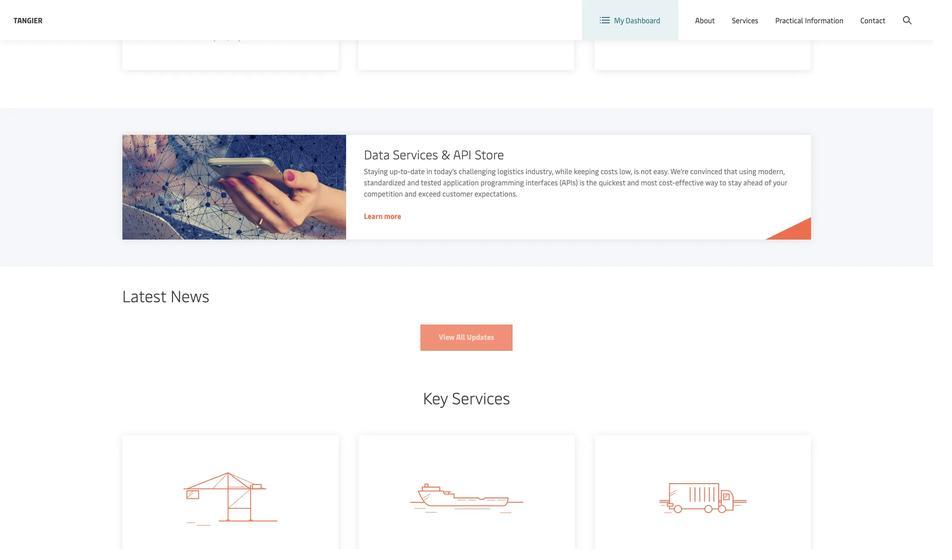 Task type: describe. For each thing, give the bounding box(es) containing it.
global menu button
[[741, 0, 810, 27]]

logistics
[[498, 166, 524, 176]]

all
[[456, 332, 465, 342]]

practical
[[776, 15, 804, 25]]

dashboard
[[626, 15, 660, 25]]

0 vertical spatial services
[[732, 15, 759, 25]]

location
[[704, 8, 732, 18]]

about
[[695, 15, 715, 25]]

menu
[[783, 8, 801, 18]]

global menu
[[760, 8, 801, 18]]

your
[[773, 178, 788, 187]]

faster
[[184, 32, 204, 42]]

services button
[[732, 0, 759, 40]]

apm_icons_v3_deep sea vessel image
[[384, 468, 550, 529]]

tangier
[[13, 15, 42, 25]]

most
[[641, 178, 657, 187]]

careers - 86 image
[[606, 0, 643, 32]]

view all updates link
[[421, 325, 513, 351]]

api
[[453, 146, 472, 163]]

0 vertical spatial is
[[634, 166, 639, 176]]

programming
[[481, 178, 524, 187]]

services for data services & api store staying up-to-date in today's challenging logistics industry, while keeping costs low, is not easy. we're convinced that using modern, standardized and tested application programming interfaces (apis) is the quickest and most cost-effective way to stay ahead of your competition and exceed customer expectations.
[[393, 146, 438, 163]]

modern,
[[758, 166, 785, 176]]

information
[[805, 15, 844, 25]]

1 vertical spatial is
[[580, 178, 585, 187]]

view our latest job vacancies link
[[595, 0, 811, 70]]

latest news
[[122, 285, 209, 307]]

convinced
[[690, 166, 723, 176]]

easy.
[[654, 166, 669, 176]]

(apis)
[[560, 178, 578, 187]]

not
[[641, 166, 652, 176]]

ahead
[[744, 178, 763, 187]]

key services
[[423, 387, 510, 409]]

login / create account
[[844, 8, 916, 18]]

apm terminals api - data transfer image
[[122, 135, 346, 240]]

apm_icons_v3_transport link
[[595, 436, 811, 550]]

of
[[765, 178, 772, 187]]

login
[[844, 8, 861, 18]]

apm_icons_v3_deep sea vessel link
[[359, 436, 575, 550]]

using
[[739, 166, 757, 176]]

updates
[[467, 332, 494, 342]]

in
[[427, 166, 432, 176]]

cost-
[[659, 178, 676, 187]]

tangier link
[[13, 15, 42, 26]]

account
[[890, 8, 916, 18]]

date
[[410, 166, 425, 176]]

today's
[[434, 166, 457, 176]]

way
[[706, 178, 718, 187]]

login / create account link
[[827, 0, 916, 26]]



Task type: locate. For each thing, give the bounding box(es) containing it.
costs
[[601, 166, 618, 176]]

while
[[555, 166, 572, 176]]

low,
[[620, 166, 632, 176]]

view left our
[[656, 9, 672, 19]]

challenging
[[459, 166, 496, 176]]

view left all
[[439, 332, 455, 342]]

practical information button
[[776, 0, 844, 40]]

store
[[475, 146, 504, 163]]

latest
[[122, 285, 166, 307]]

my dashboard
[[614, 15, 660, 25]]

is
[[634, 166, 639, 176], [580, 178, 585, 187]]

to-
[[401, 166, 410, 176]]

vacancies
[[717, 9, 748, 19]]

global
[[760, 8, 781, 18]]

our
[[673, 9, 684, 19]]

expectations.
[[475, 189, 518, 199]]

staying
[[364, 166, 388, 176]]

keeping
[[574, 166, 599, 176]]

switch location button
[[667, 8, 732, 18]]

2 vertical spatial services
[[452, 387, 510, 409]]

the
[[586, 178, 597, 187]]

industry,
[[526, 166, 554, 176]]

quickest
[[599, 178, 626, 187]]

is left not
[[634, 166, 639, 176]]

latest
[[686, 9, 704, 19]]

and down date at the top left
[[407, 178, 419, 187]]

interfaces
[[526, 178, 558, 187]]

we're
[[671, 166, 689, 176]]

2 horizontal spatial services
[[732, 15, 759, 25]]

apm_icons_v3_quay &amp; marine link
[[122, 436, 338, 550]]

view for view all updates
[[439, 332, 455, 342]]

&
[[441, 146, 450, 163]]

contact
[[861, 15, 886, 25]]

stay
[[728, 178, 742, 187]]

tested
[[421, 178, 442, 187]]

practical information
[[776, 15, 844, 25]]

faster import/export link
[[122, 0, 338, 70]]

1 vertical spatial services
[[393, 146, 438, 163]]

services for key services
[[452, 387, 510, 409]]

0 vertical spatial view
[[656, 9, 672, 19]]

about button
[[695, 0, 715, 40]]

job
[[706, 9, 716, 19]]

1 horizontal spatial view
[[656, 9, 672, 19]]

services inside the data services & api store staying up-to-date in today's challenging logistics industry, while keeping costs low, is not easy. we're convinced that using modern, standardized and tested application programming interfaces (apis) is the quickest and most cost-effective way to stay ahead of your competition and exceed customer expectations.
[[393, 146, 438, 163]]

1 horizontal spatial is
[[634, 166, 639, 176]]

effective
[[676, 178, 704, 187]]

apm_icons_v3_transport image
[[620, 468, 786, 529]]

my dashboard button
[[600, 0, 660, 40]]

switch
[[681, 8, 702, 18]]

my
[[614, 15, 624, 25]]

that
[[724, 166, 738, 176]]

more
[[384, 211, 401, 221]]

standardized
[[364, 178, 406, 187]]

1 horizontal spatial services
[[452, 387, 510, 409]]

data
[[364, 146, 390, 163]]

view for view our latest job vacancies
[[656, 9, 672, 19]]

exceed
[[419, 189, 441, 199]]

0 horizontal spatial view
[[439, 332, 455, 342]]

apm_icons_v3_quay &amp; marine image
[[147, 468, 313, 529]]

and down low,
[[627, 178, 639, 187]]

to
[[720, 178, 727, 187]]

and
[[407, 178, 419, 187], [627, 178, 639, 187], [405, 189, 417, 199]]

view all updates
[[439, 332, 494, 342]]

key
[[423, 387, 448, 409]]

competition
[[364, 189, 403, 199]]

0 horizontal spatial services
[[393, 146, 438, 163]]

services
[[732, 15, 759, 25], [393, 146, 438, 163], [452, 387, 510, 409]]

/
[[863, 8, 866, 18]]

learn
[[364, 211, 383, 221]]

is left the at the top right
[[580, 178, 585, 187]]

learn more
[[364, 211, 401, 221]]

1 vertical spatial view
[[439, 332, 455, 342]]

news
[[170, 285, 209, 307]]

0 horizontal spatial is
[[580, 178, 585, 187]]

switch location
[[681, 8, 732, 18]]

data services & api store staying up-to-date in today's challenging logistics industry, while keeping costs low, is not easy. we're convinced that using modern, standardized and tested application programming interfaces (apis) is the quickest and most cost-effective way to stay ahead of your competition and exceed customer expectations.
[[364, 146, 788, 199]]

up-
[[390, 166, 401, 176]]

view our latest job vacancies
[[656, 9, 748, 19]]

application
[[443, 178, 479, 187]]

customer
[[443, 189, 473, 199]]

and left exceed
[[405, 189, 417, 199]]

faster import/export
[[184, 32, 252, 42]]

view
[[656, 9, 672, 19], [439, 332, 455, 342]]

create
[[868, 8, 888, 18]]

contact button
[[861, 0, 886, 40]]

import/export
[[205, 32, 252, 42]]



Task type: vqa. For each thing, say whether or not it's contained in the screenshot.
AN
no



